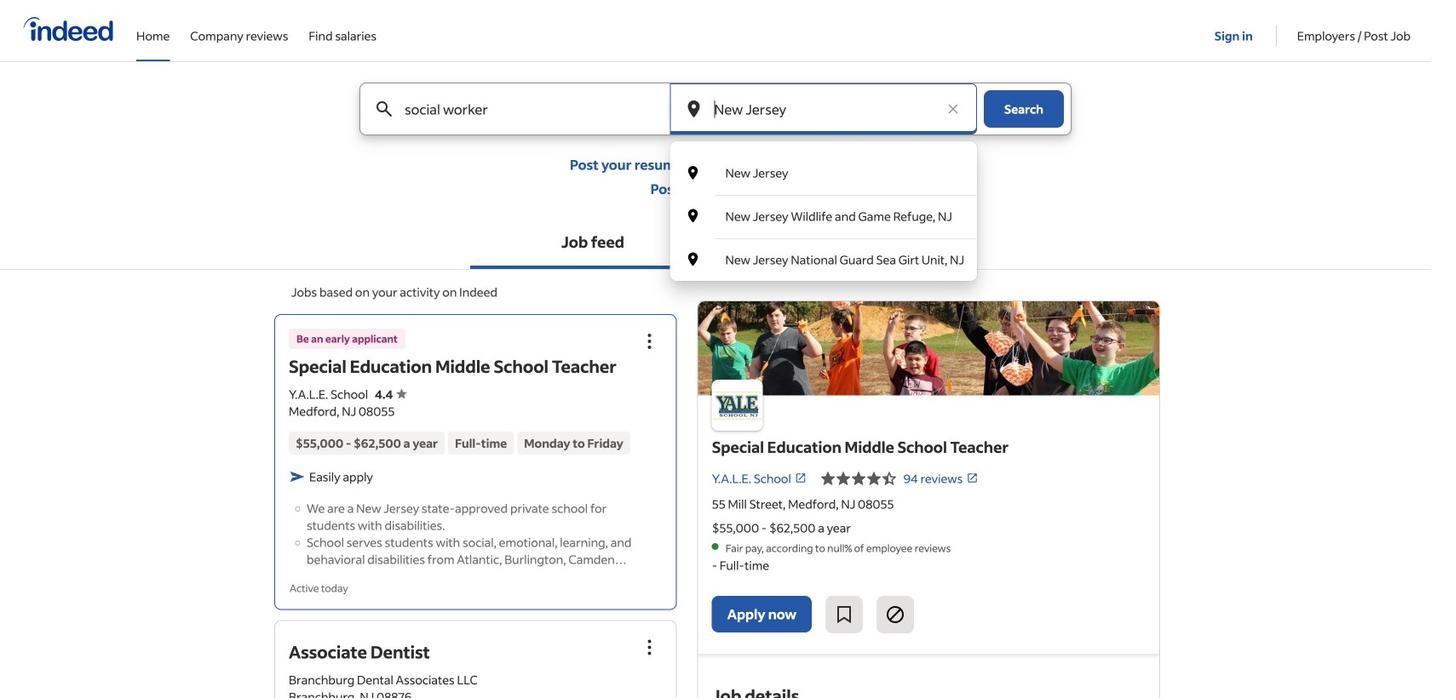 Task type: locate. For each thing, give the bounding box(es) containing it.
Edit location text field
[[711, 84, 937, 135]]

job actions for associate dentist is collapsed image
[[640, 638, 660, 658]]

y.a.l.e. school logo image
[[699, 302, 1160, 396], [712, 380, 763, 431]]

clear location input image
[[945, 101, 962, 118]]

None search field
[[346, 83, 1086, 281]]

save this job image
[[835, 605, 855, 626]]

search: Job title, keywords, or company text field
[[401, 84, 641, 135]]

search suggestions list box
[[670, 152, 978, 281]]

main content
[[0, 83, 1432, 699]]

tab list
[[0, 218, 1432, 270]]

4.4 out of 5 stars image
[[821, 469, 897, 489]]



Task type: vqa. For each thing, say whether or not it's contained in the screenshot.
search field
yes



Task type: describe. For each thing, give the bounding box(es) containing it.
job actions for special education middle school teacher is collapsed image
[[640, 332, 660, 352]]

4.4 out of five stars rating image
[[375, 387, 407, 402]]

y.a.l.e. school (opens in a new tab) image
[[795, 473, 807, 485]]

4.4 out of 5 stars. link to 94 reviews company ratings (opens in a new tab) image
[[967, 473, 979, 485]]

not interested image
[[886, 605, 906, 626]]



